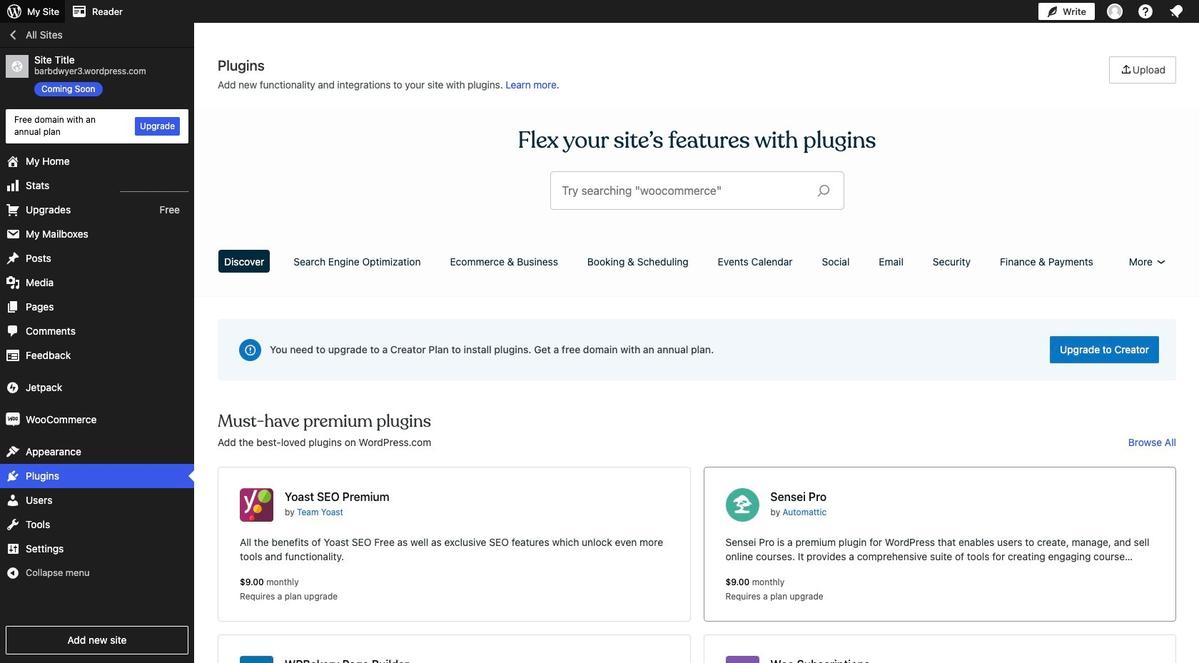 Task type: describe. For each thing, give the bounding box(es) containing it.
2 img image from the top
[[6, 412, 20, 427]]

help image
[[1138, 3, 1155, 20]]



Task type: vqa. For each thing, say whether or not it's contained in the screenshot.
second Toggle menu icon
no



Task type: locate. For each thing, give the bounding box(es) containing it.
manage your notifications image
[[1168, 3, 1185, 20]]

1 img image from the top
[[6, 380, 20, 395]]

main content
[[213, 56, 1182, 663]]

None search field
[[551, 172, 844, 209]]

img image
[[6, 380, 20, 395], [6, 412, 20, 427]]

0 vertical spatial img image
[[6, 380, 20, 395]]

open search image
[[806, 181, 842, 201]]

my profile image
[[1108, 4, 1123, 19]]

Search search field
[[562, 172, 806, 209]]

1 vertical spatial img image
[[6, 412, 20, 427]]

plugin icon image
[[240, 488, 274, 522], [726, 488, 759, 522], [726, 656, 759, 663]]

highest hourly views 0 image
[[121, 183, 189, 192]]



